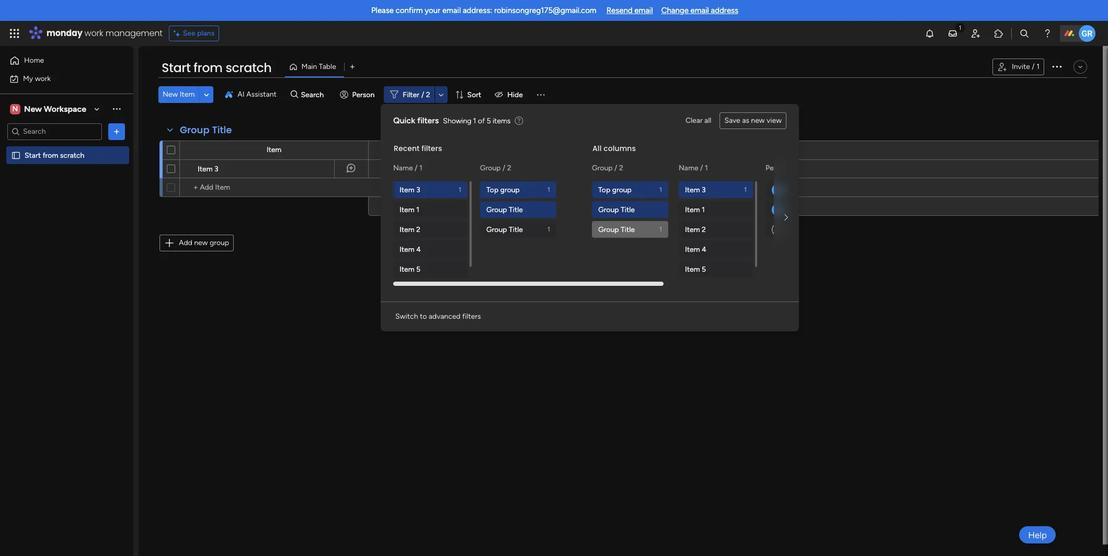 Task type: locate. For each thing, give the bounding box(es) containing it.
0 vertical spatial from
[[194, 59, 223, 76]]

2 horizontal spatial item 3
[[685, 185, 706, 194]]

0 vertical spatial start
[[162, 59, 191, 76]]

please
[[371, 6, 394, 15]]

new right n
[[24, 104, 42, 114]]

0 horizontal spatial work
[[35, 74, 51, 83]]

apps image
[[994, 28, 1005, 39]]

0 horizontal spatial item 2
[[400, 225, 421, 234]]

help
[[1029, 530, 1048, 541]]

group inside the add new group button
[[210, 239, 229, 248]]

1 horizontal spatial top
[[599, 185, 611, 194]]

name / 1 down 'clear'
[[679, 164, 708, 173]]

1 horizontal spatial item 4
[[685, 245, 707, 254]]

name / 1 for 2nd name / 1 group from the left
[[679, 164, 708, 173]]

start inside field
[[162, 59, 191, 76]]

filters right the quick
[[418, 116, 439, 126]]

5
[[487, 116, 491, 125], [417, 265, 421, 274], [702, 265, 706, 274]]

invite members image
[[971, 28, 982, 39]]

filter
[[403, 90, 420, 99]]

item 3
[[198, 165, 219, 174], [400, 185, 421, 194], [685, 185, 706, 194]]

1 vertical spatial from
[[43, 151, 58, 160]]

save
[[725, 116, 741, 125]]

1 horizontal spatial top group
[[599, 185, 632, 194]]

start from scratch
[[162, 59, 272, 76], [25, 151, 84, 160]]

0 horizontal spatial start from scratch
[[25, 151, 84, 160]]

0 horizontal spatial 3
[[215, 165, 219, 174]]

angle down image
[[204, 91, 209, 99]]

arrow down image
[[435, 88, 448, 101]]

title
[[212, 123, 232, 137], [509, 205, 523, 214], [621, 205, 635, 214], [509, 225, 523, 234], [621, 225, 635, 234]]

address
[[711, 6, 739, 15]]

name / 1 group
[[393, 182, 470, 278], [679, 182, 756, 278]]

change email address
[[662, 6, 739, 15]]

ai assistant button
[[221, 86, 281, 103]]

+ Add Item text field
[[185, 182, 364, 194]]

2 horizontal spatial 5
[[702, 265, 706, 274]]

start
[[162, 59, 191, 76], [25, 151, 41, 160]]

2 name / 1 from the left
[[679, 164, 708, 173]]

new item button
[[159, 86, 199, 103]]

group right add
[[210, 239, 229, 248]]

n
[[12, 104, 18, 113]]

1 name from the left
[[393, 164, 413, 173]]

item 2
[[400, 225, 421, 234], [685, 225, 706, 234]]

email for resend email
[[635, 6, 653, 15]]

all
[[593, 143, 602, 154]]

0 horizontal spatial 4
[[417, 245, 421, 254]]

new for new workspace
[[24, 104, 42, 114]]

sort
[[468, 90, 482, 99]]

filters right the recent
[[422, 143, 442, 154]]

None field
[[443, 145, 470, 156]]

resend email
[[607, 6, 653, 15]]

0 vertical spatial filters
[[418, 116, 439, 126]]

Search field
[[299, 87, 330, 102]]

name
[[393, 164, 413, 173], [679, 164, 699, 173]]

group
[[501, 185, 520, 194], [613, 185, 632, 194], [210, 239, 229, 248]]

0 horizontal spatial group / 2
[[480, 164, 512, 173]]

/ right invite
[[1033, 62, 1035, 71]]

save as new view
[[725, 116, 782, 125]]

1 vertical spatial greg robinson image
[[772, 203, 785, 216]]

0 horizontal spatial name / 1 group
[[393, 182, 470, 278]]

1 horizontal spatial group / 2 group
[[592, 182, 671, 238]]

change email address link
[[662, 6, 739, 15]]

my
[[23, 74, 33, 83]]

28
[[533, 166, 541, 173]]

1 name / 1 group from the left
[[393, 182, 470, 278]]

work for monday
[[85, 27, 103, 39]]

item 4
[[400, 245, 421, 254], [685, 245, 707, 254]]

1 horizontal spatial greg robinson image
[[1079, 25, 1096, 42]]

from inside field
[[194, 59, 223, 76]]

1 horizontal spatial new
[[163, 90, 178, 99]]

person group
[[766, 182, 845, 238]]

0 horizontal spatial item 4
[[400, 245, 421, 254]]

0 vertical spatial person
[[352, 90, 375, 99]]

filters for recent
[[422, 143, 442, 154]]

from up angle down icon
[[194, 59, 223, 76]]

/ inside "button"
[[1033, 62, 1035, 71]]

workspace selection element
[[10, 103, 88, 115]]

top group
[[487, 185, 520, 194], [599, 185, 632, 194]]

1 horizontal spatial item 1
[[685, 205, 705, 214]]

start from scratch inside start from scratch field
[[162, 59, 272, 76]]

0 vertical spatial new
[[163, 90, 178, 99]]

1 vertical spatial options image
[[111, 126, 122, 137]]

switch
[[396, 312, 418, 321]]

1 horizontal spatial group / 2
[[592, 164, 624, 173]]

group title
[[180, 123, 232, 137], [487, 205, 523, 214], [599, 205, 635, 214], [487, 225, 523, 234], [599, 225, 635, 234]]

dialog
[[381, 104, 966, 332]]

1 horizontal spatial 5
[[487, 116, 491, 125]]

top group down nov
[[487, 185, 520, 194]]

0 vertical spatial new
[[752, 116, 765, 125]]

0 horizontal spatial 5
[[417, 265, 421, 274]]

name / 1 for 1st name / 1 group from the left
[[393, 164, 423, 173]]

1 item 4 from the left
[[400, 245, 421, 254]]

1 image
[[956, 21, 965, 33]]

work right my
[[35, 74, 51, 83]]

1 vertical spatial filters
[[422, 143, 442, 154]]

0 horizontal spatial item 1
[[400, 205, 420, 214]]

work for my
[[35, 74, 51, 83]]

3 email from the left
[[691, 6, 710, 15]]

from down search in workspace field
[[43, 151, 58, 160]]

person
[[352, 90, 375, 99], [383, 146, 405, 155], [766, 164, 788, 173]]

0 horizontal spatial top
[[487, 185, 499, 194]]

1 horizontal spatial item 5
[[685, 265, 706, 274]]

1 name / 1 from the left
[[393, 164, 423, 173]]

email
[[443, 6, 461, 15], [635, 6, 653, 15], [691, 6, 710, 15]]

group / 2 group
[[480, 182, 559, 238], [592, 182, 671, 238]]

2
[[426, 90, 430, 99], [508, 164, 512, 173], [619, 164, 624, 173], [417, 225, 421, 234], [702, 225, 706, 234]]

workspace options image
[[111, 104, 122, 114]]

option
[[0, 146, 133, 148]]

0 horizontal spatial start
[[25, 151, 41, 160]]

address:
[[463, 6, 493, 15]]

top group down all columns
[[599, 185, 632, 194]]

2 vertical spatial filters
[[463, 312, 481, 321]]

2 name from the left
[[679, 164, 699, 173]]

group / 2
[[480, 164, 512, 173], [592, 164, 624, 173]]

2 email from the left
[[635, 6, 653, 15]]

0 vertical spatial scratch
[[226, 59, 272, 76]]

greg robinson image
[[1079, 25, 1096, 42], [772, 203, 785, 216]]

invite
[[1012, 62, 1031, 71]]

new
[[163, 90, 178, 99], [24, 104, 42, 114]]

group down nov
[[501, 185, 520, 194]]

name down the person field
[[393, 164, 413, 173]]

2 name / 1 group from the left
[[679, 182, 756, 278]]

Group Title field
[[177, 123, 235, 137]]

name down 'clear'
[[679, 164, 699, 173]]

from inside list box
[[43, 151, 58, 160]]

item
[[180, 90, 195, 99], [267, 145, 282, 154], [198, 165, 213, 174], [400, 185, 415, 194], [685, 185, 700, 194], [400, 205, 415, 214], [685, 205, 700, 214], [400, 225, 415, 234], [685, 225, 700, 234], [400, 245, 415, 254], [685, 245, 700, 254], [400, 265, 415, 274], [685, 265, 700, 274]]

clear
[[686, 116, 703, 125]]

2 item 5 from the left
[[685, 265, 706, 274]]

2 vertical spatial person
[[766, 164, 788, 173]]

view
[[767, 116, 782, 125]]

add view image
[[350, 63, 355, 71]]

person up greg robinson image on the right of the page
[[766, 164, 788, 173]]

to
[[420, 312, 427, 321]]

1 horizontal spatial person
[[383, 146, 405, 155]]

1 vertical spatial person
[[383, 146, 405, 155]]

name / 1
[[393, 164, 423, 173], [679, 164, 708, 173]]

1 group / 2 group from the left
[[480, 182, 559, 238]]

1 vertical spatial scratch
[[60, 151, 84, 160]]

group / 2 left nov
[[480, 164, 512, 173]]

1 vertical spatial new
[[24, 104, 42, 114]]

new right as
[[752, 116, 765, 125]]

main table
[[302, 62, 336, 71]]

monday
[[47, 27, 82, 39]]

2 horizontal spatial group
[[613, 185, 632, 194]]

name for 1st name / 1 group from the left
[[393, 164, 413, 173]]

0 vertical spatial work
[[85, 27, 103, 39]]

email right your
[[443, 6, 461, 15]]

new right add
[[194, 239, 208, 248]]

of
[[478, 116, 485, 125]]

1 horizontal spatial name
[[679, 164, 699, 173]]

robinsongreg175@gmail.com
[[494, 6, 597, 15]]

see
[[183, 29, 196, 38]]

main table button
[[285, 59, 344, 75]]

1 horizontal spatial item 2
[[685, 225, 706, 234]]

work inside "button"
[[35, 74, 51, 83]]

scratch down search in workspace field
[[60, 151, 84, 160]]

ai
[[238, 90, 245, 99]]

from
[[194, 59, 223, 76], [43, 151, 58, 160]]

0 horizontal spatial scratch
[[60, 151, 84, 160]]

all
[[705, 116, 712, 125]]

3
[[215, 165, 219, 174], [417, 185, 421, 194], [702, 185, 706, 194]]

1 inside "invite / 1" "button"
[[1037, 62, 1040, 71]]

scratch up ai assistant 'button'
[[226, 59, 272, 76]]

menu image
[[536, 89, 546, 100]]

new
[[752, 116, 765, 125], [194, 239, 208, 248]]

1 vertical spatial start
[[25, 151, 41, 160]]

1 vertical spatial work
[[35, 74, 51, 83]]

0 horizontal spatial email
[[443, 6, 461, 15]]

0 horizontal spatial new
[[24, 104, 42, 114]]

1 horizontal spatial scratch
[[226, 59, 272, 76]]

group inside field
[[180, 123, 210, 137]]

0 vertical spatial options image
[[1051, 60, 1064, 73]]

2 group / 2 group from the left
[[592, 182, 671, 238]]

0 horizontal spatial group / 2 group
[[480, 182, 559, 238]]

1 horizontal spatial email
[[635, 6, 653, 15]]

2 group / 2 from the left
[[592, 164, 624, 173]]

help button
[[1020, 527, 1056, 544]]

start from scratch up angle down icon
[[162, 59, 272, 76]]

0 horizontal spatial greg robinson image
[[772, 203, 785, 216]]

0 horizontal spatial name / 1
[[393, 164, 423, 173]]

1 email from the left
[[443, 6, 461, 15]]

email right change
[[691, 6, 710, 15]]

0 horizontal spatial name
[[393, 164, 413, 173]]

name for 2nd name / 1 group from the left
[[679, 164, 699, 173]]

1 horizontal spatial new
[[752, 116, 765, 125]]

0 horizontal spatial person
[[352, 90, 375, 99]]

start from scratch down search in workspace field
[[25, 151, 84, 160]]

plans
[[197, 29, 215, 38]]

filters
[[418, 116, 439, 126], [422, 143, 442, 154], [463, 312, 481, 321]]

greg robinson image down greg robinson image on the right of the page
[[772, 203, 785, 216]]

main
[[302, 62, 317, 71]]

filters right advanced
[[463, 312, 481, 321]]

1 item 5 from the left
[[400, 265, 421, 274]]

group / 2 down all columns
[[592, 164, 624, 173]]

group down 'columns'
[[613, 185, 632, 194]]

name / 1 down the recent
[[393, 164, 423, 173]]

new for new item
[[163, 90, 178, 99]]

1 horizontal spatial name / 1 group
[[679, 182, 756, 278]]

filters for quick
[[418, 116, 439, 126]]

email right resend on the top of page
[[635, 6, 653, 15]]

greg robinson image up expand board header image
[[1079, 25, 1096, 42]]

start up 'new item'
[[162, 59, 191, 76]]

Start from scratch field
[[159, 59, 274, 77]]

1
[[1037, 62, 1040, 71], [473, 116, 476, 125], [420, 164, 423, 173], [705, 164, 708, 173], [459, 186, 462, 194], [548, 186, 550, 194], [660, 186, 662, 194], [745, 186, 747, 194], [417, 205, 420, 214], [702, 205, 705, 214], [548, 226, 550, 233], [660, 226, 662, 233]]

1 horizontal spatial 4
[[702, 245, 707, 254]]

options image down the workspace options image
[[111, 126, 122, 137]]

new inside button
[[163, 90, 178, 99]]

options image left expand board header image
[[1051, 60, 1064, 73]]

work right "monday"
[[85, 27, 103, 39]]

1 horizontal spatial name / 1
[[679, 164, 708, 173]]

/ down all columns
[[615, 164, 618, 173]]

add new group button
[[160, 235, 234, 252]]

1 horizontal spatial start
[[162, 59, 191, 76]]

work
[[85, 27, 103, 39], [35, 74, 51, 83]]

1 horizontal spatial work
[[85, 27, 103, 39]]

2 horizontal spatial person
[[766, 164, 788, 173]]

2 horizontal spatial email
[[691, 6, 710, 15]]

1 vertical spatial new
[[194, 239, 208, 248]]

0 horizontal spatial new
[[194, 239, 208, 248]]

person down the quick
[[383, 146, 405, 155]]

new item
[[163, 90, 195, 99]]

0 horizontal spatial from
[[43, 151, 58, 160]]

item 1
[[400, 205, 420, 214], [685, 205, 705, 214]]

new inside workspace selection element
[[24, 104, 42, 114]]

start right public board image
[[25, 151, 41, 160]]

group title inside field
[[180, 123, 232, 137]]

Person field
[[380, 145, 408, 156]]

0 horizontal spatial top group
[[487, 185, 520, 194]]

person down add view 'icon'
[[352, 90, 375, 99]]

0 vertical spatial start from scratch
[[162, 59, 272, 76]]

greg robinson image inside person group
[[772, 203, 785, 216]]

1 vertical spatial start from scratch
[[25, 151, 84, 160]]

filters inside button
[[463, 312, 481, 321]]

1 group / 2 from the left
[[480, 164, 512, 173]]

1 horizontal spatial from
[[194, 59, 223, 76]]

new left angle down icon
[[163, 90, 178, 99]]

options image
[[1051, 60, 1064, 73], [111, 126, 122, 137]]

dialog containing recent filters
[[381, 104, 966, 332]]

recent
[[394, 143, 420, 154]]

1 horizontal spatial start from scratch
[[162, 59, 272, 76]]

4
[[417, 245, 421, 254], [702, 245, 707, 254]]

assistant
[[246, 90, 277, 99]]

0 horizontal spatial group
[[210, 239, 229, 248]]

0 horizontal spatial item 5
[[400, 265, 421, 274]]

scratch
[[226, 59, 272, 76], [60, 151, 84, 160]]



Task type: describe. For each thing, give the bounding box(es) containing it.
quick filters showing 1 of 5 items
[[393, 116, 511, 126]]

switch to advanced filters
[[396, 312, 481, 321]]

start from scratch inside start from scratch list box
[[25, 151, 84, 160]]

2 top group from the left
[[599, 185, 632, 194]]

2 item 4 from the left
[[685, 245, 707, 254]]

1 4 from the left
[[417, 245, 421, 254]]

person button
[[336, 86, 381, 103]]

my work button
[[6, 70, 113, 87]]

nov 28
[[519, 166, 541, 173]]

invite / 1 button
[[993, 59, 1045, 75]]

person inside popup button
[[352, 90, 375, 99]]

hide button
[[491, 86, 530, 103]]

v2 search image
[[291, 89, 299, 101]]

showing
[[443, 116, 472, 125]]

start inside list box
[[25, 151, 41, 160]]

learn more image
[[515, 116, 523, 126]]

ai assistant
[[238, 90, 277, 99]]

quick
[[393, 116, 415, 126]]

2 item 1 from the left
[[685, 205, 705, 214]]

please confirm your email address: robinsongreg175@gmail.com
[[371, 6, 597, 15]]

2 4 from the left
[[702, 245, 707, 254]]

/ left nov
[[503, 164, 506, 173]]

as
[[743, 116, 750, 125]]

management
[[106, 27, 163, 39]]

sort button
[[451, 86, 488, 103]]

5 for 1st name / 1 group from the left
[[417, 265, 421, 274]]

help image
[[1043, 28, 1053, 39]]

items
[[493, 116, 511, 125]]

/ down recent filters at top left
[[415, 164, 418, 173]]

my work
[[23, 74, 51, 83]]

hide
[[508, 90, 523, 99]]

1 item 2 from the left
[[400, 225, 421, 234]]

home
[[24, 56, 44, 65]]

5 inside quick filters showing 1 of 5 items
[[487, 116, 491, 125]]

invite / 1
[[1012, 62, 1040, 71]]

filter / 2
[[403, 90, 430, 99]]

home button
[[6, 52, 113, 69]]

new workspace
[[24, 104, 86, 114]]

0 horizontal spatial item 3
[[198, 165, 219, 174]]

title inside field
[[212, 123, 232, 137]]

all columns
[[593, 143, 636, 154]]

1 horizontal spatial group
[[501, 185, 520, 194]]

switch to advanced filters button
[[391, 309, 485, 325]]

item inside new item button
[[180, 90, 195, 99]]

Search in workspace field
[[22, 126, 87, 138]]

workspace
[[44, 104, 86, 114]]

your
[[425, 6, 441, 15]]

clear all
[[686, 116, 712, 125]]

1 horizontal spatial options image
[[1051, 60, 1064, 73]]

email for change email address
[[691, 6, 710, 15]]

monday work management
[[47, 27, 163, 39]]

1 horizontal spatial item 3
[[400, 185, 421, 194]]

inbox image
[[948, 28, 959, 39]]

1 item 1 from the left
[[400, 205, 420, 214]]

expand board header image
[[1077, 63, 1085, 71]]

2 item 2 from the left
[[685, 225, 706, 234]]

clear all button
[[682, 113, 716, 129]]

2 horizontal spatial 3
[[702, 185, 706, 194]]

add new group
[[179, 239, 229, 248]]

resend email link
[[607, 6, 653, 15]]

recent filters
[[394, 143, 442, 154]]

workspace image
[[10, 103, 20, 115]]

greg robinson image
[[772, 183, 785, 196]]

notifications image
[[925, 28, 936, 39]]

start from scratch list box
[[0, 144, 133, 306]]

1 inside quick filters showing 1 of 5 items
[[473, 116, 476, 125]]

scratch inside start from scratch field
[[226, 59, 272, 76]]

/ down clear all button
[[701, 164, 703, 173]]

columns
[[604, 143, 636, 154]]

table
[[319, 62, 336, 71]]

nov
[[519, 166, 531, 173]]

confirm
[[396, 6, 423, 15]]

public board image
[[11, 150, 21, 160]]

1 horizontal spatial 3
[[417, 185, 421, 194]]

see plans
[[183, 29, 215, 38]]

resend
[[607, 6, 633, 15]]

add
[[179, 239, 192, 248]]

1 top group from the left
[[487, 185, 520, 194]]

change
[[662, 6, 689, 15]]

advanced
[[429, 312, 461, 321]]

select product image
[[9, 28, 20, 39]]

person inside field
[[383, 146, 405, 155]]

2 top from the left
[[599, 185, 611, 194]]

ai logo image
[[225, 91, 234, 99]]

save as new view button
[[720, 113, 787, 129]]

/ right filter
[[422, 90, 425, 99]]

see plans button
[[169, 26, 219, 41]]

search everything image
[[1020, 28, 1030, 39]]

1 top from the left
[[487, 185, 499, 194]]

0 vertical spatial greg robinson image
[[1079, 25, 1096, 42]]

0 horizontal spatial options image
[[111, 126, 122, 137]]

5 for 2nd name / 1 group from the left
[[702, 265, 706, 274]]

scratch inside start from scratch list box
[[60, 151, 84, 160]]



Task type: vqa. For each thing, say whether or not it's contained in the screenshot.
Add your first widget button
no



